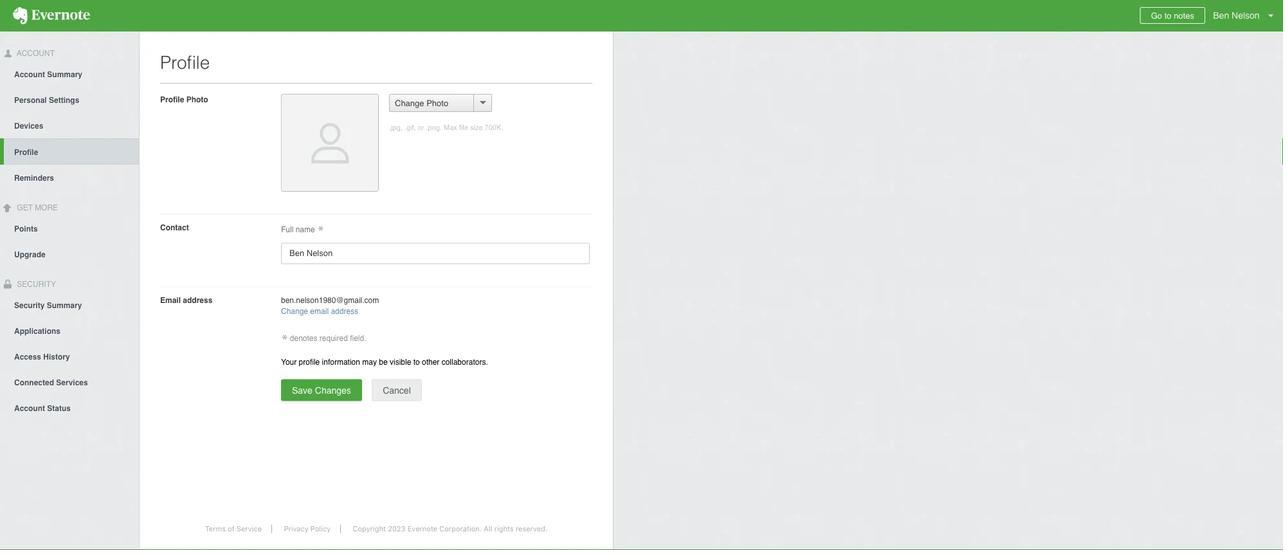 Task type: locate. For each thing, give the bounding box(es) containing it.
status
[[47, 404, 71, 413]]

points link
[[0, 215, 139, 241]]

points
[[14, 224, 38, 233]]

full
[[281, 225, 294, 234]]

address down ben.nelson1980@gmail.com
[[331, 307, 358, 316]]

1 vertical spatial profile
[[160, 95, 184, 104]]

your
[[281, 357, 297, 366]]

0 horizontal spatial photo
[[186, 95, 208, 104]]

ben.nelson1980@gmail.com
[[281, 296, 379, 305]]

of
[[228, 525, 235, 533]]

copyright 2023 evernote corporation. all rights reserved.
[[353, 525, 548, 533]]

1 vertical spatial account
[[14, 70, 45, 79]]

change photo
[[395, 98, 448, 108]]

summary for account summary
[[47, 70, 82, 79]]

account for account summary
[[14, 70, 45, 79]]

None submit
[[281, 379, 362, 401], [372, 379, 422, 401], [281, 379, 362, 401], [372, 379, 422, 401]]

may
[[362, 357, 377, 366]]

account status
[[14, 404, 71, 413]]

change up ".gif," on the top of the page
[[395, 98, 424, 108]]

summary up personal settings link
[[47, 70, 82, 79]]

1 horizontal spatial photo
[[427, 98, 448, 108]]

go
[[1151, 11, 1163, 20]]

1 vertical spatial summary
[[47, 301, 82, 310]]

0 horizontal spatial address
[[183, 296, 213, 305]]

get more
[[15, 203, 58, 212]]

services
[[56, 378, 88, 387]]

personal settings link
[[0, 87, 139, 112]]

required
[[320, 334, 348, 343]]

security up applications
[[14, 301, 45, 310]]

.jpg, .gif, or .png. max file size 700k.
[[389, 124, 503, 132]]

go to notes
[[1151, 11, 1195, 20]]

0 vertical spatial security
[[15, 280, 56, 289]]

security
[[15, 280, 56, 289], [14, 301, 45, 310]]

1 vertical spatial address
[[331, 307, 358, 316]]

0 vertical spatial profile
[[160, 52, 210, 73]]

all
[[484, 525, 492, 533]]

photo for change photo
[[427, 98, 448, 108]]

evernote link
[[0, 0, 103, 32]]

applications
[[14, 326, 60, 335]]

2 vertical spatial account
[[14, 404, 45, 413]]

size
[[470, 124, 483, 132]]

get
[[17, 203, 33, 212]]

corporation.
[[440, 525, 482, 533]]

0 horizontal spatial change
[[281, 307, 308, 316]]

email
[[310, 307, 329, 316]]

1 horizontal spatial address
[[331, 307, 358, 316]]

0 vertical spatial to
[[1165, 11, 1172, 20]]

0 vertical spatial change
[[395, 98, 424, 108]]

privacy policy
[[284, 525, 331, 533]]

account
[[15, 49, 55, 58], [14, 70, 45, 79], [14, 404, 45, 413]]

0 horizontal spatial to
[[413, 357, 420, 366]]

0 vertical spatial summary
[[47, 70, 82, 79]]

security up security summary
[[15, 280, 56, 289]]

to left other
[[413, 357, 420, 366]]

security inside security summary link
[[14, 301, 45, 310]]

file
[[459, 124, 468, 132]]

1 vertical spatial security
[[14, 301, 45, 310]]

account up account summary
[[15, 49, 55, 58]]

terms
[[205, 525, 226, 533]]

to right go
[[1165, 11, 1172, 20]]

terms of service link
[[195, 525, 272, 533]]

upgrade
[[14, 250, 45, 259]]

account status link
[[0, 395, 139, 420]]

2 vertical spatial profile
[[14, 148, 38, 157]]

personal
[[14, 96, 47, 105]]

1 vertical spatial change
[[281, 307, 308, 316]]

full name
[[281, 225, 317, 234]]

summary for security summary
[[47, 301, 82, 310]]

other
[[422, 357, 440, 366]]

upgrade link
[[0, 241, 139, 267]]

profile
[[160, 52, 210, 73], [160, 95, 184, 104], [14, 148, 38, 157]]

change
[[395, 98, 424, 108], [281, 307, 308, 316]]

email
[[160, 296, 181, 305]]

0 vertical spatial account
[[15, 49, 55, 58]]

to
[[1165, 11, 1172, 20], [413, 357, 420, 366]]

access history link
[[0, 343, 139, 369]]

change left email
[[281, 307, 308, 316]]

1 horizontal spatial to
[[1165, 11, 1172, 20]]

photo
[[186, 95, 208, 104], [427, 98, 448, 108]]

account summary
[[14, 70, 82, 79]]

address right the email
[[183, 296, 213, 305]]

1 vertical spatial to
[[413, 357, 420, 366]]

security summary
[[14, 301, 82, 310]]

denotes required field.
[[288, 334, 366, 343]]

address
[[183, 296, 213, 305], [331, 307, 358, 316]]

.jpg,
[[389, 124, 403, 132]]

change email address link
[[281, 307, 358, 316]]

address inside ben.nelson1980@gmail.com change email address
[[331, 307, 358, 316]]

account down connected
[[14, 404, 45, 413]]

summary up 'applications' link
[[47, 301, 82, 310]]

ben nelson
[[1214, 10, 1260, 21]]

summary
[[47, 70, 82, 79], [47, 301, 82, 310]]

reserved.
[[516, 525, 548, 533]]

devices
[[14, 121, 43, 130]]

terms of service
[[205, 525, 262, 533]]

to inside 'link'
[[1165, 11, 1172, 20]]

ben.nelson1980@gmail.com change email address
[[281, 296, 379, 316]]

account up personal
[[14, 70, 45, 79]]

personal settings
[[14, 96, 79, 105]]

photo for profile photo
[[186, 95, 208, 104]]

connected
[[14, 378, 54, 387]]



Task type: vqa. For each thing, say whether or not it's contained in the screenshot.
file
yes



Task type: describe. For each thing, give the bounding box(es) containing it.
security for security summary
[[14, 301, 45, 310]]

go to notes link
[[1140, 7, 1206, 24]]

copyright
[[353, 525, 386, 533]]

reminders
[[14, 174, 54, 183]]

max
[[444, 124, 457, 132]]

profile
[[299, 357, 320, 366]]

collaborators.
[[442, 357, 488, 366]]

ben nelson link
[[1210, 0, 1283, 32]]

field.
[[350, 334, 366, 343]]

evernote
[[408, 525, 438, 533]]

access
[[14, 352, 41, 361]]

denotes
[[290, 334, 317, 343]]

account summary link
[[0, 61, 139, 87]]

profile link
[[4, 138, 139, 165]]

ben
[[1214, 10, 1230, 21]]

reminders link
[[0, 165, 139, 190]]

profile for profile photo
[[160, 95, 184, 104]]

1 horizontal spatial change
[[395, 98, 424, 108]]

devices link
[[0, 112, 139, 138]]

Full name text field
[[281, 243, 590, 264]]

account for account status
[[14, 404, 45, 413]]

visible
[[390, 357, 411, 366]]

information
[[322, 357, 360, 366]]

.png.
[[426, 124, 442, 132]]

account for account
[[15, 49, 55, 58]]

profile for profile link
[[14, 148, 38, 157]]

more
[[35, 203, 58, 212]]

connected services
[[14, 378, 88, 387]]

0 vertical spatial address
[[183, 296, 213, 305]]

.gif,
[[405, 124, 416, 132]]

nelson
[[1232, 10, 1260, 21]]

your profile information may be visible to other collaborators.
[[281, 357, 488, 366]]

email address
[[160, 296, 213, 305]]

contact
[[160, 223, 189, 232]]

applications link
[[0, 317, 139, 343]]

name
[[296, 225, 315, 234]]

privacy policy link
[[274, 525, 341, 533]]

profile photo
[[160, 95, 208, 104]]

service
[[237, 525, 262, 533]]

700k.
[[485, 124, 503, 132]]

be
[[379, 357, 388, 366]]

change inside ben.nelson1980@gmail.com change email address
[[281, 307, 308, 316]]

security for security
[[15, 280, 56, 289]]

privacy
[[284, 525, 309, 533]]

security summary link
[[0, 292, 139, 317]]

rights
[[494, 525, 514, 533]]

evernote image
[[0, 7, 103, 24]]

settings
[[49, 96, 79, 105]]

or
[[418, 124, 424, 132]]

policy
[[311, 525, 331, 533]]

access history
[[14, 352, 70, 361]]

notes
[[1174, 11, 1195, 20]]

history
[[43, 352, 70, 361]]

2023
[[388, 525, 406, 533]]

connected services link
[[0, 369, 139, 395]]



